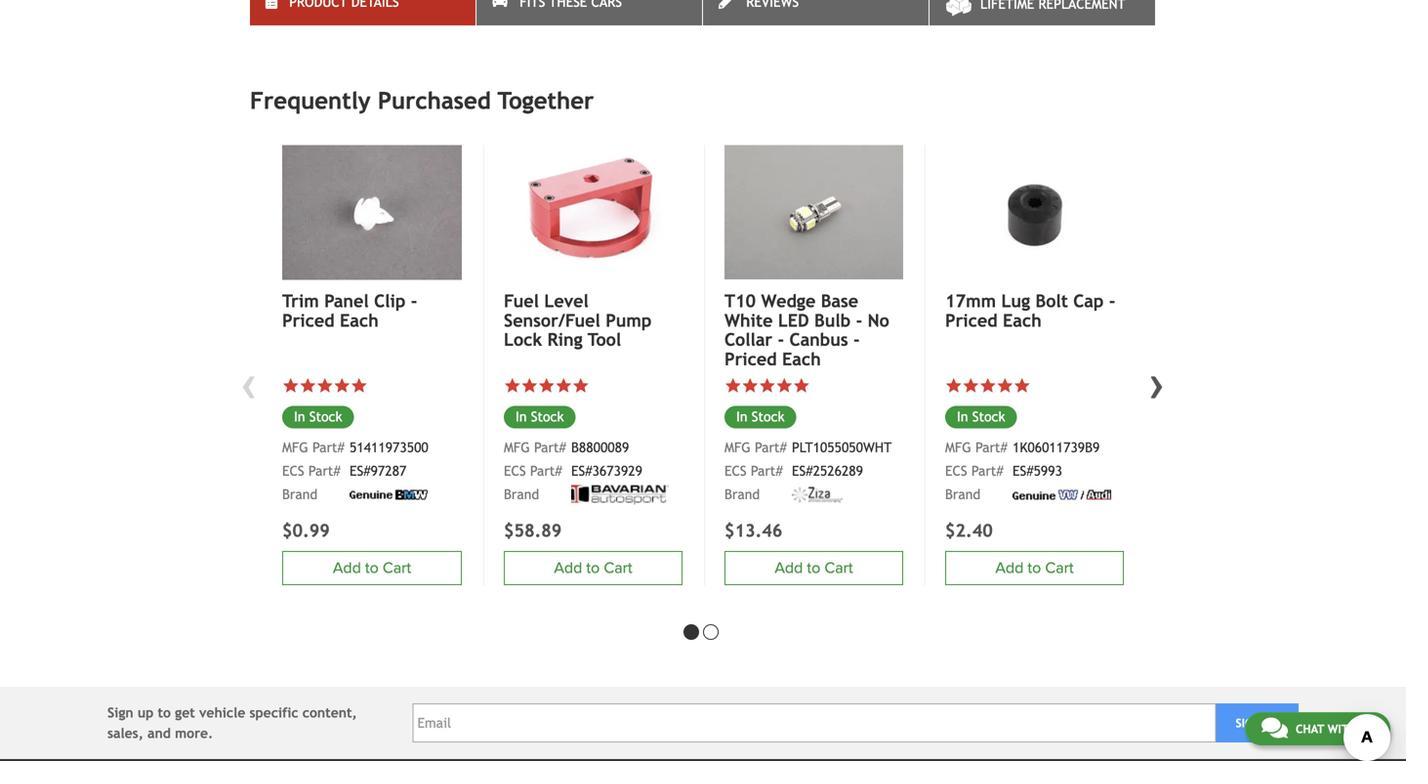 Task type: vqa. For each thing, say whether or not it's contained in the screenshot.
first UP TO 40% OFF Link from the bottom
no



Task type: describe. For each thing, give the bounding box(es) containing it.
brand for $58.89
[[504, 487, 540, 502]]

brand for $0.99
[[282, 487, 318, 502]]

mfg for $0.99
[[282, 440, 309, 456]]

comments image
[[1262, 716, 1289, 740]]

brand for $13.46
[[725, 487, 760, 502]]

sign up
[[1236, 716, 1280, 730]]

plt1055050wht
[[792, 440, 892, 456]]

mfg for $58.89
[[504, 440, 530, 456]]

lug
[[1002, 291, 1031, 311]]

star image for t10 wedge base white led bulb - no collar - canbus - priced each
[[742, 377, 759, 394]]

add to cart button for $2.40
[[946, 551, 1125, 585]]

up for sign up to get vehicle specific content, sales, and more.
[[138, 705, 154, 721]]

- inside trim panel clip - priced each
[[411, 291, 418, 311]]

chat with us
[[1296, 722, 1375, 736]]

t10 wedge base white led bulb - no collar - canbus - priced each
[[725, 291, 890, 369]]

2 star image from the left
[[334, 377, 351, 394]]

cart for $2.40
[[1046, 559, 1074, 578]]

$2.40
[[946, 520, 993, 541]]

8 star image from the left
[[725, 377, 742, 394]]

ecs for $58.89
[[504, 463, 526, 479]]

led
[[779, 310, 810, 331]]

canbus
[[790, 329, 849, 350]]

lock
[[504, 329, 542, 350]]

10 star image from the left
[[776, 377, 793, 394]]

2 star image from the left
[[317, 377, 334, 394]]

mfg part# 1k06011739b9 ecs part# es#5993 brand
[[946, 440, 1101, 502]]

mfg part# plt1055050wht ecs part# es#2526289 brand
[[725, 440, 892, 502]]

to for $0.99
[[365, 559, 379, 578]]

11 star image from the left
[[793, 377, 810, 394]]

17mm
[[946, 291, 997, 311]]

in for fuel level sensor/fuel pump lock ring tool
[[516, 409, 527, 424]]

stock for bulb
[[752, 409, 785, 424]]

fuel level sensor/fuel pump lock ring tool image
[[504, 145, 683, 279]]

ring
[[548, 329, 583, 350]]

each inside '17mm lug bolt cap - priced each'
[[1003, 310, 1042, 331]]

trim panel clip - priced each
[[282, 291, 418, 331]]

part# left the 51411973500
[[313, 440, 345, 456]]

t10 wedge base white led bulb - no collar - canbus - priced each image
[[725, 145, 904, 279]]

› link
[[1143, 357, 1172, 409]]

add for $58.89
[[554, 559, 583, 578]]

star image for trim panel clip - priced each
[[299, 377, 317, 394]]

part# left plt1055050wht
[[755, 440, 787, 456]]

part# left es#97287
[[309, 463, 341, 479]]

add to cart button for $13.46
[[725, 551, 904, 585]]

get
[[175, 705, 195, 721]]

trim panel clip - priced each link
[[282, 291, 462, 331]]

14 star image from the left
[[997, 377, 1014, 394]]

each inside trim panel clip - priced each
[[340, 310, 379, 331]]

17mm lug bolt cap - priced each image
[[946, 145, 1125, 279]]

add for $2.40
[[996, 559, 1024, 578]]

part# left b8800089
[[534, 440, 567, 456]]

specific
[[250, 705, 299, 721]]

add to cart for $58.89
[[554, 559, 633, 578]]

17mm lug bolt cap - priced each
[[946, 291, 1116, 331]]

sign for sign up
[[1236, 716, 1261, 730]]

in for trim panel clip - priced each
[[294, 409, 305, 424]]

15 star image from the left
[[1014, 377, 1031, 394]]

17mm lug bolt cap - priced each link
[[946, 291, 1125, 331]]

›
[[1150, 357, 1166, 409]]

9 star image from the left
[[759, 377, 776, 394]]

7 star image from the left
[[555, 377, 573, 394]]

to for $13.46
[[807, 559, 821, 578]]

in stock for 17mm lug bolt cap - priced each
[[958, 409, 1006, 424]]

purchased
[[378, 87, 491, 114]]

more.
[[175, 726, 213, 741]]

ziza image
[[792, 487, 843, 503]]

add to cart button for $58.89
[[504, 551, 683, 585]]

1k06011739b9
[[1013, 440, 1101, 456]]

genuine bmw image
[[350, 490, 428, 500]]

$58.89
[[504, 520, 562, 541]]

cart for $0.99
[[383, 559, 411, 578]]

part# up $13.46
[[751, 463, 783, 479]]

in stock for fuel level sensor/fuel pump lock ring tool
[[516, 409, 564, 424]]



Task type: locate. For each thing, give the bounding box(es) containing it.
stock up mfg part# b8800089 ecs part# es#3673929 brand
[[531, 409, 564, 424]]

stock up mfg part# 1k06011739b9 ecs part# es#5993 brand
[[973, 409, 1006, 424]]

cart for $58.89
[[604, 559, 633, 578]]

star image down trim
[[299, 377, 317, 394]]

1 star image from the left
[[282, 377, 299, 394]]

sign left comments image
[[1236, 716, 1261, 730]]

1 stock from the left
[[309, 409, 343, 424]]

wedge
[[762, 291, 816, 311]]

cap
[[1074, 291, 1104, 311]]

star image down ring
[[573, 377, 590, 394]]

1 horizontal spatial each
[[783, 349, 821, 369]]

up
[[138, 705, 154, 721], [1265, 716, 1280, 730]]

each inside t10 wedge base white led bulb - no collar - canbus - priced each
[[783, 349, 821, 369]]

3 cart from the left
[[825, 559, 854, 578]]

to inside sign up to get vehicle specific content, sales, and more.
[[158, 705, 171, 721]]

4 stock from the left
[[973, 409, 1006, 424]]

2 brand from the left
[[504, 487, 540, 502]]

base
[[821, 291, 859, 311]]

2 mfg from the left
[[504, 440, 530, 456]]

- inside '17mm lug bolt cap - priced each'
[[1110, 291, 1116, 311]]

2 horizontal spatial priced
[[946, 310, 998, 331]]

bulb
[[815, 310, 851, 331]]

4 cart from the left
[[1046, 559, 1074, 578]]

in stock up mfg part# plt1055050wht ecs part# es#2526289 brand
[[737, 409, 785, 424]]

up for sign up
[[1265, 716, 1280, 730]]

t10
[[725, 291, 756, 311]]

add to cart down $58.89
[[554, 559, 633, 578]]

4 brand from the left
[[946, 487, 981, 502]]

2 add to cart button from the left
[[504, 551, 683, 585]]

sign up sales,
[[107, 705, 133, 721]]

brand up $0.99
[[282, 487, 318, 502]]

stock up mfg part# plt1055050wht ecs part# es#2526289 brand
[[752, 409, 785, 424]]

brand inside mfg part# b8800089 ecs part# es#3673929 brand
[[504, 487, 540, 502]]

mfg for $13.46
[[725, 440, 751, 456]]

sign inside sign up to get vehicle specific content, sales, and more.
[[107, 705, 133, 721]]

3 star image from the left
[[351, 377, 368, 394]]

in stock up mfg part# b8800089 ecs part# es#3673929 brand
[[516, 409, 564, 424]]

brand up $13.46
[[725, 487, 760, 502]]

part#
[[313, 440, 345, 456], [534, 440, 567, 456], [755, 440, 787, 456], [976, 440, 1008, 456], [309, 463, 341, 479], [530, 463, 562, 479], [751, 463, 783, 479], [972, 463, 1004, 479]]

add to cart down genuine bmw image
[[333, 559, 411, 578]]

cart down genuine volkswagen audi image
[[1046, 559, 1074, 578]]

priced inside t10 wedge base white led bulb - no collar - canbus - priced each
[[725, 349, 777, 369]]

2 in stock from the left
[[516, 409, 564, 424]]

add down $13.46
[[775, 559, 803, 578]]

ecs inside mfg part# plt1055050wht ecs part# es#2526289 brand
[[725, 463, 747, 479]]

frequently purchased together
[[250, 87, 594, 114]]

0 horizontal spatial each
[[340, 310, 379, 331]]

add to cart button down $13.46
[[725, 551, 904, 585]]

mfg left b8800089
[[504, 440, 530, 456]]

no
[[868, 310, 890, 331]]

star image down collar
[[742, 377, 759, 394]]

brand up $2.40
[[946, 487, 981, 502]]

in stock up mfg part# 51411973500 ecs part# es#97287 brand
[[294, 409, 343, 424]]

add
[[333, 559, 361, 578], [554, 559, 583, 578], [775, 559, 803, 578], [996, 559, 1024, 578]]

cart
[[383, 559, 411, 578], [604, 559, 633, 578], [825, 559, 854, 578], [1046, 559, 1074, 578]]

mfg up $13.46
[[725, 440, 751, 456]]

priced down white
[[725, 349, 777, 369]]

4 star image from the left
[[742, 377, 759, 394]]

2 ecs from the left
[[504, 463, 526, 479]]

ecs
[[282, 463, 304, 479], [504, 463, 526, 479], [725, 463, 747, 479], [946, 463, 968, 479]]

1 add to cart from the left
[[333, 559, 411, 578]]

ecs inside mfg part# 51411973500 ecs part# es#97287 brand
[[282, 463, 304, 479]]

3 add to cart from the left
[[775, 559, 854, 578]]

mfg inside mfg part# 1k06011739b9 ecs part# es#5993 brand
[[946, 440, 972, 456]]

$13.46
[[725, 520, 783, 541]]

tool
[[588, 329, 622, 350]]

to down genuine bmw image
[[365, 559, 379, 578]]

each
[[340, 310, 379, 331], [1003, 310, 1042, 331], [783, 349, 821, 369]]

add to cart button down genuine bmw image
[[282, 551, 462, 585]]

brand inside mfg part# 51411973500 ecs part# es#97287 brand
[[282, 487, 318, 502]]

sign up button
[[1217, 704, 1299, 743]]

1 star image from the left
[[299, 377, 317, 394]]

ecs up $2.40
[[946, 463, 968, 479]]

1 mfg from the left
[[282, 440, 309, 456]]

priced inside trim panel clip - priced each
[[282, 310, 335, 331]]

add to cart down genuine volkswagen audi image
[[996, 559, 1074, 578]]

priced left lug
[[946, 310, 998, 331]]

add for $0.99
[[333, 559, 361, 578]]

brand for $2.40
[[946, 487, 981, 502]]

chat
[[1296, 722, 1325, 736]]

in stock up mfg part# 1k06011739b9 ecs part# es#5993 brand
[[958, 409, 1006, 424]]

3 brand from the left
[[725, 487, 760, 502]]

to for $2.40
[[1028, 559, 1042, 578]]

add to cart button down $2.40
[[946, 551, 1125, 585]]

star image for 17mm lug bolt cap - priced each
[[963, 377, 980, 394]]

level
[[545, 291, 589, 311]]

b8800089
[[572, 440, 630, 456]]

to for $58.89
[[587, 559, 600, 578]]

in down collar
[[737, 409, 748, 424]]

1 horizontal spatial sign
[[1236, 716, 1261, 730]]

1 horizontal spatial up
[[1265, 716, 1280, 730]]

1 cart from the left
[[383, 559, 411, 578]]

ecs for $13.46
[[725, 463, 747, 479]]

in up mfg part# b8800089 ecs part# es#3673929 brand
[[516, 409, 527, 424]]

5 star image from the left
[[521, 377, 538, 394]]

add down genuine volkswagen audi image
[[996, 559, 1024, 578]]

ecs inside mfg part# 1k06011739b9 ecs part# es#5993 brand
[[946, 463, 968, 479]]

fuel
[[504, 291, 539, 311]]

add to cart button for $0.99
[[282, 551, 462, 585]]

add for $13.46
[[775, 559, 803, 578]]

5 star image from the left
[[963, 377, 980, 394]]

cart down bav auto tools 'image'
[[604, 559, 633, 578]]

panel
[[324, 291, 369, 311]]

part# left es#5993
[[972, 463, 1004, 479]]

es#5993
[[1013, 463, 1063, 479]]

2 horizontal spatial each
[[1003, 310, 1042, 331]]

2 stock from the left
[[531, 409, 564, 424]]

trim
[[282, 291, 319, 311]]

es#3673929
[[572, 463, 643, 479]]

to down genuine volkswagen audi image
[[1028, 559, 1042, 578]]

star image
[[282, 377, 299, 394], [334, 377, 351, 394], [351, 377, 368, 394], [504, 377, 521, 394], [521, 377, 538, 394], [538, 377, 555, 394], [555, 377, 573, 394], [725, 377, 742, 394], [759, 377, 776, 394], [776, 377, 793, 394], [793, 377, 810, 394], [946, 377, 963, 394], [980, 377, 997, 394], [997, 377, 1014, 394], [1014, 377, 1031, 394]]

sensor/fuel
[[504, 310, 601, 331]]

trim panel clip - priced each image
[[282, 145, 462, 280]]

mfg part# 51411973500 ecs part# es#97287 brand
[[282, 440, 429, 502]]

sales,
[[107, 726, 143, 741]]

3 mfg from the left
[[725, 440, 751, 456]]

1 ecs from the left
[[282, 463, 304, 479]]

with
[[1328, 722, 1357, 736]]

6 star image from the left
[[538, 377, 555, 394]]

13 star image from the left
[[980, 377, 997, 394]]

up left chat
[[1265, 716, 1280, 730]]

stock up mfg part# 51411973500 ecs part# es#97287 brand
[[309, 409, 343, 424]]

priced left clip
[[282, 310, 335, 331]]

stock for each
[[309, 409, 343, 424]]

sign up to get vehicle specific content, sales, and more.
[[107, 705, 357, 741]]

priced
[[282, 310, 335, 331], [946, 310, 998, 331], [725, 349, 777, 369]]

t10 wedge base white led bulb - no collar - canbus - priced each link
[[725, 291, 904, 369]]

in for 17mm lug bolt cap - priced each
[[958, 409, 969, 424]]

ecs for $0.99
[[282, 463, 304, 479]]

3 ecs from the left
[[725, 463, 747, 479]]

4 add to cart button from the left
[[946, 551, 1125, 585]]

cart down genuine bmw image
[[383, 559, 411, 578]]

in stock for t10 wedge base white led bulb - no collar - canbus - priced each
[[737, 409, 785, 424]]

2 add to cart from the left
[[554, 559, 633, 578]]

0 horizontal spatial sign
[[107, 705, 133, 721]]

mfg for $2.40
[[946, 440, 972, 456]]

to
[[365, 559, 379, 578], [587, 559, 600, 578], [807, 559, 821, 578], [1028, 559, 1042, 578], [158, 705, 171, 721]]

part# left 1k06011739b9
[[976, 440, 1008, 456]]

4 star image from the left
[[504, 377, 521, 394]]

bav auto tools image
[[572, 485, 669, 505]]

in up mfg part# 51411973500 ecs part# es#97287 brand
[[294, 409, 305, 424]]

mfg inside mfg part# plt1055050wht ecs part# es#2526289 brand
[[725, 440, 751, 456]]

pump
[[606, 310, 652, 331]]

brand
[[282, 487, 318, 502], [504, 487, 540, 502], [725, 487, 760, 502], [946, 487, 981, 502]]

up up and
[[138, 705, 154, 721]]

2 in from the left
[[516, 409, 527, 424]]

4 in stock from the left
[[958, 409, 1006, 424]]

chat with us link
[[1246, 712, 1391, 745]]

ecs up $0.99
[[282, 463, 304, 479]]

3 star image from the left
[[573, 377, 590, 394]]

to down bav auto tools 'image'
[[587, 559, 600, 578]]

sign
[[107, 705, 133, 721], [1236, 716, 1261, 730]]

and
[[148, 726, 171, 741]]

sign inside button
[[1236, 716, 1261, 730]]

part# up $58.89
[[530, 463, 562, 479]]

4 in from the left
[[958, 409, 969, 424]]

each right trim
[[340, 310, 379, 331]]

in for t10 wedge base white led bulb - no collar - canbus - priced each
[[737, 409, 748, 424]]

add to cart for $13.46
[[775, 559, 854, 578]]

1 in stock from the left
[[294, 409, 343, 424]]

mfg part# b8800089 ecs part# es#3673929 brand
[[504, 440, 643, 502]]

collar
[[725, 329, 773, 350]]

add to cart for $0.99
[[333, 559, 411, 578]]

brand inside mfg part# 1k06011739b9 ecs part# es#5993 brand
[[946, 487, 981, 502]]

mfg up $0.99
[[282, 440, 309, 456]]

add to cart
[[333, 559, 411, 578], [554, 559, 633, 578], [775, 559, 854, 578], [996, 559, 1074, 578]]

star image
[[299, 377, 317, 394], [317, 377, 334, 394], [573, 377, 590, 394], [742, 377, 759, 394], [963, 377, 980, 394]]

4 ecs from the left
[[946, 463, 968, 479]]

each right 17mm
[[1003, 310, 1042, 331]]

in stock
[[294, 409, 343, 424], [516, 409, 564, 424], [737, 409, 785, 424], [958, 409, 1006, 424]]

12 star image from the left
[[946, 377, 963, 394]]

mfg inside mfg part# 51411973500 ecs part# es#97287 brand
[[282, 440, 309, 456]]

stock for ring
[[531, 409, 564, 424]]

4 mfg from the left
[[946, 440, 972, 456]]

$0.99
[[282, 520, 330, 541]]

1 horizontal spatial priced
[[725, 349, 777, 369]]

to down ziza image
[[807, 559, 821, 578]]

ecs up $13.46
[[725, 463, 747, 479]]

2 add from the left
[[554, 559, 583, 578]]

priced inside '17mm lug bolt cap - priced each'
[[946, 310, 998, 331]]

in
[[294, 409, 305, 424], [516, 409, 527, 424], [737, 409, 748, 424], [958, 409, 969, 424]]

3 stock from the left
[[752, 409, 785, 424]]

stock for priced
[[973, 409, 1006, 424]]

3 in stock from the left
[[737, 409, 785, 424]]

sign for sign up to get vehicle specific content, sales, and more.
[[107, 705, 133, 721]]

0 horizontal spatial up
[[138, 705, 154, 721]]

4 add to cart from the left
[[996, 559, 1074, 578]]

frequently
[[250, 87, 371, 114]]

2 cart from the left
[[604, 559, 633, 578]]

1 add from the left
[[333, 559, 361, 578]]

add to cart button down $58.89
[[504, 551, 683, 585]]

up inside button
[[1265, 716, 1280, 730]]

add down $58.89
[[554, 559, 583, 578]]

Email email field
[[413, 704, 1217, 743]]

0 horizontal spatial priced
[[282, 310, 335, 331]]

content,
[[303, 705, 357, 721]]

each down led
[[783, 349, 821, 369]]

brand inside mfg part# plt1055050wht ecs part# es#2526289 brand
[[725, 487, 760, 502]]

add to cart for $2.40
[[996, 559, 1074, 578]]

clip
[[374, 291, 406, 311]]

3 add to cart button from the left
[[725, 551, 904, 585]]

1 in from the left
[[294, 409, 305, 424]]

brand up $58.89
[[504, 487, 540, 502]]

white
[[725, 310, 773, 331]]

ecs inside mfg part# b8800089 ecs part# es#3673929 brand
[[504, 463, 526, 479]]

51411973500
[[350, 440, 429, 456]]

together
[[498, 87, 594, 114]]

us
[[1361, 722, 1375, 736]]

genuine volkswagen audi image
[[1013, 490, 1112, 500]]

4 add from the left
[[996, 559, 1024, 578]]

add to cart down $13.46
[[775, 559, 854, 578]]

-
[[411, 291, 418, 311], [1110, 291, 1116, 311], [856, 310, 863, 331], [778, 329, 785, 350], [854, 329, 860, 350]]

1 brand from the left
[[282, 487, 318, 502]]

3 add from the left
[[775, 559, 803, 578]]

ecs for $2.40
[[946, 463, 968, 479]]

bolt
[[1036, 291, 1069, 311]]

add to cart button
[[282, 551, 462, 585], [504, 551, 683, 585], [725, 551, 904, 585], [946, 551, 1125, 585]]

cart down ziza image
[[825, 559, 854, 578]]

mfg inside mfg part# b8800089 ecs part# es#3673929 brand
[[504, 440, 530, 456]]

fuel level sensor/fuel pump lock ring tool
[[504, 291, 652, 350]]

1 add to cart button from the left
[[282, 551, 462, 585]]

add down genuine bmw image
[[333, 559, 361, 578]]

star image down 17mm
[[963, 377, 980, 394]]

up inside sign up to get vehicle specific content, sales, and more.
[[138, 705, 154, 721]]

to left get
[[158, 705, 171, 721]]

vehicle
[[199, 705, 246, 721]]

mfg
[[282, 440, 309, 456], [504, 440, 530, 456], [725, 440, 751, 456], [946, 440, 972, 456]]

3 in from the left
[[737, 409, 748, 424]]

in stock for trim panel clip - priced each
[[294, 409, 343, 424]]

es#2526289
[[792, 463, 864, 479]]

ecs up $58.89
[[504, 463, 526, 479]]

cart for $13.46
[[825, 559, 854, 578]]

mfg up $2.40
[[946, 440, 972, 456]]

fuel level sensor/fuel pump lock ring tool link
[[504, 291, 683, 350]]

es#97287
[[350, 463, 407, 479]]

in up mfg part# 1k06011739b9 ecs part# es#5993 brand
[[958, 409, 969, 424]]

star image down trim panel clip - priced each
[[317, 377, 334, 394]]

stock
[[309, 409, 343, 424], [531, 409, 564, 424], [752, 409, 785, 424], [973, 409, 1006, 424]]



